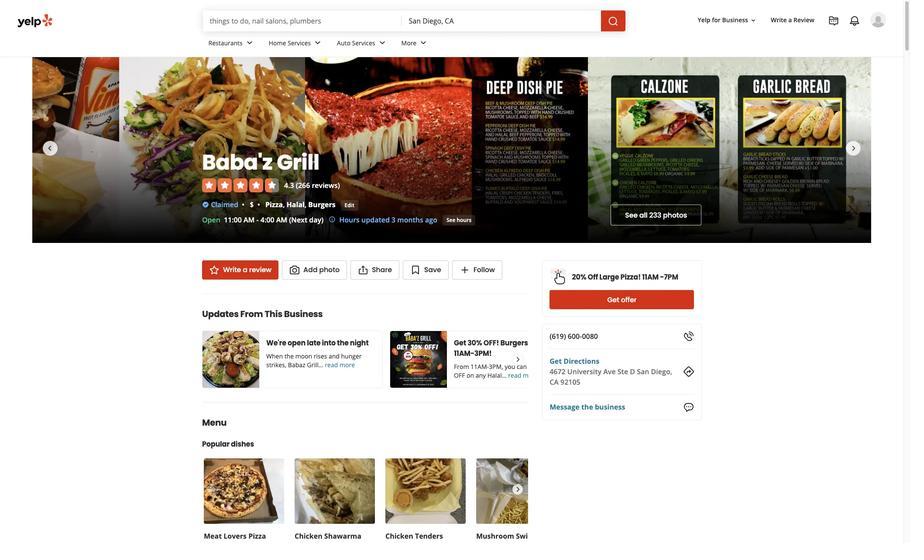 Task type: describe. For each thing, give the bounding box(es) containing it.
we're open late into the night
[[266, 338, 369, 348]]

any
[[476, 372, 486, 380]]

11:00
[[224, 215, 242, 225]]

notifications image
[[850, 16, 860, 26]]

get directions link
[[550, 357, 599, 366]]

(266
[[296, 181, 310, 190]]

1 vertical spatial -
[[660, 272, 664, 282]]

for
[[712, 16, 721, 24]]

0 vertical spatial from
[[240, 308, 263, 321]]

on
[[467, 372, 474, 380]]

claimed
[[211, 200, 238, 209]]

open
[[202, 215, 221, 225]]

see for see hours
[[447, 216, 456, 224]]

info alert
[[329, 215, 438, 225]]

directions
[[564, 357, 599, 366]]

24 chevron down v2 image for auto services
[[377, 38, 388, 48]]

menu
[[202, 417, 227, 429]]

24 phone v2 image
[[684, 331, 694, 342]]

photo of baba'z grill - san diego, ca, us. fattoush salad image
[[119, 57, 305, 243]]

home services link
[[262, 31, 330, 57]]

halal…
[[488, 372, 507, 380]]

30% inside from 11am-3pm, you can get 30% off on any halal…
[[539, 363, 551, 371]]

from inside from 11am-3pm, you can get 30% off on any halal…
[[454, 363, 469, 371]]

popular
[[202, 440, 230, 450]]

more for the
[[340, 361, 355, 369]]

16 chevron down v2 image
[[750, 17, 757, 24]]

when the moon rises and hunger strikes, babaz grill…
[[266, 352, 362, 369]]

24 chevron down v2 image for restaurants
[[244, 38, 255, 48]]

between
[[530, 338, 560, 348]]

restaurants
[[209, 39, 243, 47]]

7pm
[[664, 272, 678, 282]]

get inside 'get directions 4672 university ave ste d san diego, ca 92105'
[[550, 357, 562, 366]]

30% inside get 30% off! burgers between 11am-3pm!
[[468, 338, 482, 348]]

all
[[640, 210, 648, 220]]

(next
[[289, 215, 308, 225]]

this
[[265, 308, 283, 321]]

write for write a review
[[223, 265, 241, 275]]

off
[[454, 372, 465, 380]]

burgers link
[[308, 200, 336, 209]]

auto
[[337, 39, 351, 47]]

pizza inside menu 'element'
[[249, 532, 266, 542]]

more for between
[[523, 372, 538, 380]]

can
[[517, 363, 527, 371]]

previous image
[[208, 355, 217, 365]]

233
[[650, 210, 662, 220]]

photo of baba'z grill - san diego, ca, us. baba'z crunchy burger image
[[0, 57, 119, 243]]

updated
[[362, 215, 390, 225]]

rises
[[314, 352, 327, 361]]

business inside button
[[723, 16, 748, 24]]

4.3 (266 reviews)
[[284, 181, 340, 190]]

share
[[372, 265, 392, 275]]

next image inside menu 'element'
[[513, 485, 523, 495]]

reviews)
[[312, 181, 340, 190]]

chicken tenders
[[386, 532, 443, 542]]

message
[[550, 403, 580, 412]]

follow button
[[452, 261, 503, 280]]

late
[[307, 338, 321, 348]]

the for when the moon rises and hunger strikes, babaz grill…
[[285, 352, 294, 361]]

halal link
[[287, 200, 305, 209]]

more
[[402, 39, 417, 47]]

auto services link
[[330, 31, 395, 57]]

11am- inside from 11am-3pm, you can get 30% off on any halal…
[[471, 363, 489, 371]]

the for message the business
[[581, 403, 593, 412]]

16 info v2 image
[[329, 216, 336, 223]]

mushroom swiss burger link
[[476, 459, 561, 544]]

24 camera v2 image
[[290, 265, 300, 276]]

from 11am-3pm, you can get 30% off on any halal…
[[454, 363, 551, 380]]

ave
[[603, 367, 616, 377]]

ste
[[618, 367, 628, 377]]

24 chevron down v2 image for more
[[418, 38, 429, 48]]

read for into
[[325, 361, 338, 369]]

restaurants link
[[202, 31, 262, 57]]

search image
[[608, 16, 619, 26]]

save
[[424, 265, 441, 275]]

we're open late into the night image
[[203, 331, 259, 388]]

babaz
[[288, 361, 306, 369]]

services for auto services
[[352, 39, 375, 47]]

1 am from the left
[[244, 215, 255, 225]]

24 save outline v2 image
[[410, 265, 421, 276]]

get offer button
[[550, 290, 694, 310]]

(619)
[[550, 332, 566, 341]]

home services
[[269, 39, 311, 47]]

20%
[[572, 272, 586, 282]]

write a review
[[771, 16, 815, 24]]

previous image for next icon to the right
[[45, 143, 55, 154]]

get directions 4672 university ave ste d san diego, ca 92105
[[550, 357, 672, 387]]

4:00
[[261, 215, 275, 225]]

24 message v2 image
[[684, 402, 694, 413]]

business categories element
[[202, 31, 886, 57]]

chicken for chicken shawarma
[[295, 532, 323, 542]]

ago
[[425, 215, 438, 225]]

burgers inside get 30% off! burgers between 11am-3pm!
[[501, 338, 528, 348]]

tyler b. image
[[871, 12, 886, 28]]

hours
[[339, 215, 360, 225]]

get 30% off! burgers between 11am-3pm! image
[[390, 331, 447, 388]]

hunger
[[341, 352, 362, 361]]

yelp for business button
[[695, 12, 761, 28]]

read more for into
[[325, 361, 355, 369]]

photo of baba'z grill - san diego, ca, us. calzone and garlic bread menu image
[[588, 57, 871, 243]]

see all 233 photos link
[[611, 205, 702, 226]]

hours
[[457, 216, 472, 224]]

3
[[392, 215, 396, 225]]

san
[[637, 367, 649, 377]]

university
[[567, 367, 602, 377]]

next image
[[513, 355, 523, 365]]

auto services
[[337, 39, 375, 47]]

business
[[595, 403, 625, 412]]

updates from this business element
[[188, 294, 571, 389]]

0080
[[582, 332, 598, 341]]

write a review link
[[202, 261, 279, 280]]

add photo link
[[282, 261, 347, 280]]

grill…
[[307, 361, 323, 369]]

more link
[[395, 31, 436, 57]]

92105
[[561, 378, 580, 387]]

we're
[[266, 338, 286, 348]]

night
[[350, 338, 369, 348]]

baba'z
[[202, 148, 273, 177]]

get
[[529, 363, 538, 371]]

(266 reviews) link
[[296, 181, 340, 190]]

halal
[[287, 200, 305, 209]]

add
[[304, 265, 318, 275]]

pizza link
[[265, 200, 283, 209]]

updates from this business
[[202, 308, 323, 321]]



Task type: locate. For each thing, give the bounding box(es) containing it.
0 horizontal spatial 24 chevron down v2 image
[[377, 38, 388, 48]]

mushroom swiss burger image
[[476, 459, 557, 524]]

services right 'auto' on the top left of the page
[[352, 39, 375, 47]]

chicken for chicken tenders
[[386, 532, 413, 542]]

0 horizontal spatial none field
[[210, 16, 395, 26]]

1 horizontal spatial chicken
[[386, 532, 413, 542]]

0 horizontal spatial get
[[454, 338, 466, 348]]

0 horizontal spatial next image
[[513, 485, 523, 495]]

0 vertical spatial more
[[340, 361, 355, 369]]

meat lovers pizza
[[204, 532, 266, 542]]

1 services from the left
[[288, 39, 311, 47]]

1 horizontal spatial see
[[625, 210, 638, 220]]

large
[[599, 272, 619, 282]]

1 horizontal spatial a
[[789, 16, 792, 24]]

0 vertical spatial the
[[337, 338, 349, 348]]

write for write a review
[[771, 16, 787, 24]]

4.3 star rating image
[[202, 178, 279, 192]]

2 vertical spatial the
[[581, 403, 593, 412]]

user actions element
[[691, 11, 899, 65]]

the up babaz
[[285, 352, 294, 361]]

1 chicken from the left
[[295, 532, 323, 542]]

see hours
[[447, 216, 472, 224]]

pizza up 4:00
[[265, 200, 283, 209]]

24 chevron down v2 image right auto services
[[377, 38, 388, 48]]

get for get offer
[[607, 295, 619, 305]]

4.3
[[284, 181, 294, 190]]

0 vertical spatial pizza
[[265, 200, 283, 209]]

0 vertical spatial business
[[723, 16, 748, 24]]

0 horizontal spatial read
[[325, 361, 338, 369]]

24 chevron down v2 image
[[244, 38, 255, 48], [313, 38, 323, 48]]

1 horizontal spatial previous image
[[208, 485, 217, 495]]

lovers
[[224, 532, 247, 542]]

services for home services
[[288, 39, 311, 47]]

photo
[[319, 265, 340, 275]]

1 horizontal spatial read
[[508, 372, 522, 380]]

1 vertical spatial 30%
[[539, 363, 551, 371]]

1 horizontal spatial 24 chevron down v2 image
[[313, 38, 323, 48]]

see
[[625, 210, 638, 220], [447, 216, 456, 224]]

11am
[[642, 272, 659, 282]]

1 vertical spatial business
[[284, 308, 323, 321]]

photos
[[663, 210, 687, 220]]

get left off!
[[454, 338, 466, 348]]

30% right the get
[[539, 363, 551, 371]]

0 vertical spatial -
[[257, 215, 259, 225]]

previous image
[[45, 143, 55, 154], [208, 485, 217, 495]]

offer
[[621, 295, 637, 305]]

burger
[[537, 532, 561, 542]]

(619) 600-0080
[[550, 332, 598, 341]]

open 11:00 am - 4:00 am (next day)
[[202, 215, 324, 225]]

0 vertical spatial 11am-
[[454, 349, 475, 359]]

review
[[794, 16, 815, 24]]

, left the burgers link
[[305, 200, 307, 209]]

am
[[244, 215, 255, 225], [276, 215, 287, 225]]

0 vertical spatial read
[[325, 361, 338, 369]]

1 vertical spatial 11am-
[[471, 363, 489, 371]]

write right 24 star v2 "image"
[[223, 265, 241, 275]]

see hours link
[[443, 215, 476, 226]]

get for get 30% off! burgers between 11am-3pm!
[[454, 338, 466, 348]]

0 horizontal spatial more
[[340, 361, 355, 369]]

see for see all 233 photos
[[625, 210, 638, 220]]

0 horizontal spatial -
[[257, 215, 259, 225]]

1 vertical spatial write
[[223, 265, 241, 275]]

home
[[269, 39, 286, 47]]

0 vertical spatial get
[[607, 295, 619, 305]]

1 horizontal spatial business
[[723, 16, 748, 24]]

1 vertical spatial next image
[[513, 485, 523, 495]]

pizza right lovers
[[249, 532, 266, 542]]

1 none field from the left
[[210, 16, 395, 26]]

1 horizontal spatial get
[[550, 357, 562, 366]]

from up off
[[454, 363, 469, 371]]

24 chevron down v2 image inside more link
[[418, 38, 429, 48]]

2 none field from the left
[[409, 16, 594, 26]]

2 24 chevron down v2 image from the left
[[313, 38, 323, 48]]

0 horizontal spatial previous image
[[45, 143, 55, 154]]

24 chevron down v2 image for home services
[[313, 38, 323, 48]]

0 vertical spatial 30%
[[468, 338, 482, 348]]

am right 4:00
[[276, 215, 287, 225]]

get inside get 30% off! burgers between 11am-3pm!
[[454, 338, 466, 348]]

2 horizontal spatial the
[[581, 403, 593, 412]]

1 24 chevron down v2 image from the left
[[244, 38, 255, 48]]

1 vertical spatial previous image
[[208, 485, 217, 495]]

1 vertical spatial the
[[285, 352, 294, 361]]

1 horizontal spatial the
[[337, 338, 349, 348]]

16 claim filled v2 image
[[202, 201, 209, 208]]

popular dishes
[[202, 440, 254, 450]]

1 vertical spatial a
[[243, 265, 248, 275]]

1 horizontal spatial next image
[[849, 143, 859, 154]]

0 horizontal spatial the
[[285, 352, 294, 361]]

read
[[325, 361, 338, 369], [508, 372, 522, 380]]

11am- up off
[[454, 349, 475, 359]]

1 vertical spatial from
[[454, 363, 469, 371]]

2 , from the left
[[305, 200, 307, 209]]

0 horizontal spatial services
[[288, 39, 311, 47]]

1 horizontal spatial none field
[[409, 16, 594, 26]]

30%
[[468, 338, 482, 348], [539, 363, 551, 371]]

see left hours
[[447, 216, 456, 224]]

read more for burgers
[[508, 372, 538, 380]]

get offer
[[607, 295, 637, 305]]

chicken tenders link
[[386, 459, 466, 544]]

0 vertical spatial next image
[[849, 143, 859, 154]]

the
[[337, 338, 349, 348], [285, 352, 294, 361], [581, 403, 593, 412]]

next image
[[849, 143, 859, 154], [513, 485, 523, 495]]

11am-
[[454, 349, 475, 359], [471, 363, 489, 371]]

chicken shawarma link
[[295, 459, 375, 544]]

burgers up next image
[[501, 338, 528, 348]]

1 horizontal spatial read more
[[508, 372, 538, 380]]

24 chevron down v2 image
[[377, 38, 388, 48], [418, 38, 429, 48]]

read more down can
[[508, 372, 538, 380]]

the right message
[[581, 403, 593, 412]]

1 vertical spatial read
[[508, 372, 522, 380]]

30% up 3pm!
[[468, 338, 482, 348]]

2 horizontal spatial get
[[607, 295, 619, 305]]

1 vertical spatial read more
[[508, 372, 538, 380]]

write a review
[[223, 265, 272, 275]]

0 vertical spatial read more
[[325, 361, 355, 369]]

2 vertical spatial get
[[550, 357, 562, 366]]

write left review
[[771, 16, 787, 24]]

24 star v2 image
[[209, 265, 220, 276]]

am down $
[[244, 215, 255, 225]]

1 vertical spatial more
[[523, 372, 538, 380]]

menu element
[[188, 403, 561, 544]]

0 horizontal spatial a
[[243, 265, 248, 275]]

edit button
[[341, 200, 358, 211]]

updates
[[202, 308, 239, 321]]

get left offer
[[607, 295, 619, 305]]

, left halal
[[283, 200, 285, 209]]

mushroom swiss burger
[[476, 532, 561, 542]]

projects image
[[829, 16, 839, 26]]

business left 16 chevron down v2 image
[[723, 16, 748, 24]]

0 vertical spatial previous image
[[45, 143, 55, 154]]

3pm,
[[489, 363, 503, 371]]

1 horizontal spatial write
[[771, 16, 787, 24]]

edit
[[345, 202, 355, 209]]

$
[[250, 200, 254, 209]]

more
[[340, 361, 355, 369], [523, 372, 538, 380]]

write inside the user actions element
[[771, 16, 787, 24]]

0 vertical spatial a
[[789, 16, 792, 24]]

1 , from the left
[[283, 200, 285, 209]]

20% off large pizza! 11am -7pm
[[572, 272, 678, 282]]

24 chevron down v2 image inside home services link
[[313, 38, 323, 48]]

,
[[283, 200, 285, 209], [305, 200, 307, 209]]

pizza
[[265, 200, 283, 209], [249, 532, 266, 542]]

0 horizontal spatial from
[[240, 308, 263, 321]]

services right home
[[288, 39, 311, 47]]

1 horizontal spatial 24 chevron down v2 image
[[418, 38, 429, 48]]

0 vertical spatial write
[[771, 16, 787, 24]]

open
[[288, 338, 306, 348]]

None field
[[210, 16, 395, 26], [409, 16, 594, 26]]

a for review
[[243, 265, 248, 275]]

get up "4672" at the right bottom of page
[[550, 357, 562, 366]]

get
[[607, 295, 619, 305], [454, 338, 466, 348], [550, 357, 562, 366]]

24 add v2 image
[[460, 265, 470, 276]]

read more down and
[[325, 361, 355, 369]]

3pm!
[[475, 349, 492, 359]]

- left 4:00
[[257, 215, 259, 225]]

you
[[505, 363, 515, 371]]

1 horizontal spatial more
[[523, 372, 538, 380]]

the inside when the moon rises and hunger strikes, babaz grill…
[[285, 352, 294, 361]]

read more
[[325, 361, 355, 369], [508, 372, 538, 380]]

add photo
[[304, 265, 340, 275]]

chicken shawarma
[[295, 532, 362, 542]]

0 horizontal spatial am
[[244, 215, 255, 225]]

0 horizontal spatial write
[[223, 265, 241, 275]]

none field near
[[409, 16, 594, 26]]

1 vertical spatial pizza
[[249, 532, 266, 542]]

yelp for business
[[698, 16, 748, 24]]

2 services from the left
[[352, 39, 375, 47]]

- right 11am
[[660, 272, 664, 282]]

0 horizontal spatial burgers
[[308, 200, 336, 209]]

chicken shawarma image
[[295, 459, 375, 524]]

1 24 chevron down v2 image from the left
[[377, 38, 388, 48]]

diego,
[[651, 367, 672, 377]]

d
[[630, 367, 635, 377]]

1 horizontal spatial services
[[352, 39, 375, 47]]

24 share v2 image
[[358, 265, 369, 276]]

0 horizontal spatial 24 chevron down v2 image
[[244, 38, 255, 48]]

grill
[[277, 148, 320, 177]]

read down you on the right of the page
[[508, 372, 522, 380]]

get inside get offer button
[[607, 295, 619, 305]]

0 horizontal spatial 30%
[[468, 338, 482, 348]]

2 24 chevron down v2 image from the left
[[418, 38, 429, 48]]

more down hunger
[[340, 361, 355, 369]]

chicken tenders image
[[386, 459, 466, 524]]

a for review
[[789, 16, 792, 24]]

-
[[257, 215, 259, 225], [660, 272, 664, 282]]

tenders
[[415, 532, 443, 542]]

the inside button
[[581, 403, 593, 412]]

and
[[329, 352, 340, 361]]

photo of baba'z grill - san diego, ca, us. deep dish pie menu image
[[305, 57, 588, 243]]

message the business button
[[550, 402, 625, 413]]

None search field
[[203, 10, 627, 31]]

chicken left shawarma
[[295, 532, 323, 542]]

600-
[[568, 332, 582, 341]]

Find text field
[[210, 16, 395, 26]]

business up open
[[284, 308, 323, 321]]

dishes
[[231, 440, 254, 450]]

2 am from the left
[[276, 215, 287, 225]]

0 horizontal spatial see
[[447, 216, 456, 224]]

see all 233 photos
[[625, 210, 687, 220]]

1 horizontal spatial am
[[276, 215, 287, 225]]

previous image for next icon within menu 'element'
[[208, 485, 217, 495]]

more down the get
[[523, 372, 538, 380]]

photo of baba'z grill - san diego, ca, us. spicy buffalo grilled chicken ceasar salad image
[[871, 57, 911, 243]]

shawarma
[[324, 532, 362, 542]]

24 chevron down v2 image inside auto services link
[[377, 38, 388, 48]]

0 horizontal spatial business
[[284, 308, 323, 321]]

24 directions v2 image
[[684, 367, 694, 377]]

1 horizontal spatial 30%
[[539, 363, 551, 371]]

1 vertical spatial burgers
[[501, 338, 528, 348]]

24 chevron down v2 image inside restaurants link
[[244, 38, 255, 48]]

see left all
[[625, 210, 638, 220]]

mushroom
[[476, 532, 514, 542]]

write a review link
[[768, 12, 818, 28]]

1 horizontal spatial burgers
[[501, 338, 528, 348]]

meat lovers pizza link
[[204, 459, 284, 544]]

business
[[723, 16, 748, 24], [284, 308, 323, 321]]

from left this
[[240, 308, 263, 321]]

1 horizontal spatial ,
[[305, 200, 307, 209]]

message the business
[[550, 403, 625, 412]]

review
[[249, 265, 272, 275]]

from
[[240, 308, 263, 321], [454, 363, 469, 371]]

read for burgers
[[508, 372, 522, 380]]

0 horizontal spatial chicken
[[295, 532, 323, 542]]

24 chevron down v2 image right more
[[418, 38, 429, 48]]

24 chevron down v2 image left 'auto' on the top left of the page
[[313, 38, 323, 48]]

burgers up day)
[[308, 200, 336, 209]]

meat lovers pizza image
[[204, 459, 284, 524]]

Near text field
[[409, 16, 594, 26]]

11am- inside get 30% off! burgers between 11am-3pm!
[[454, 349, 475, 359]]

hours updated 3 months ago
[[339, 215, 438, 225]]

1 horizontal spatial from
[[454, 363, 469, 371]]

1 vertical spatial get
[[454, 338, 466, 348]]

none field the 'find'
[[210, 16, 395, 26]]

swiss
[[516, 532, 535, 542]]

the right into
[[337, 338, 349, 348]]

follow
[[474, 265, 495, 275]]

0 horizontal spatial read more
[[325, 361, 355, 369]]

2 chicken from the left
[[386, 532, 413, 542]]

chicken left tenders
[[386, 532, 413, 542]]

11am- up any
[[471, 363, 489, 371]]

ca
[[550, 378, 559, 387]]

0 vertical spatial burgers
[[308, 200, 336, 209]]

read down and
[[325, 361, 338, 369]]

0 horizontal spatial ,
[[283, 200, 285, 209]]

1 horizontal spatial -
[[660, 272, 664, 282]]

24 chevron down v2 image right the restaurants
[[244, 38, 255, 48]]

services
[[288, 39, 311, 47], [352, 39, 375, 47]]



Task type: vqa. For each thing, say whether or not it's contained in the screenshot.
"receive"
no



